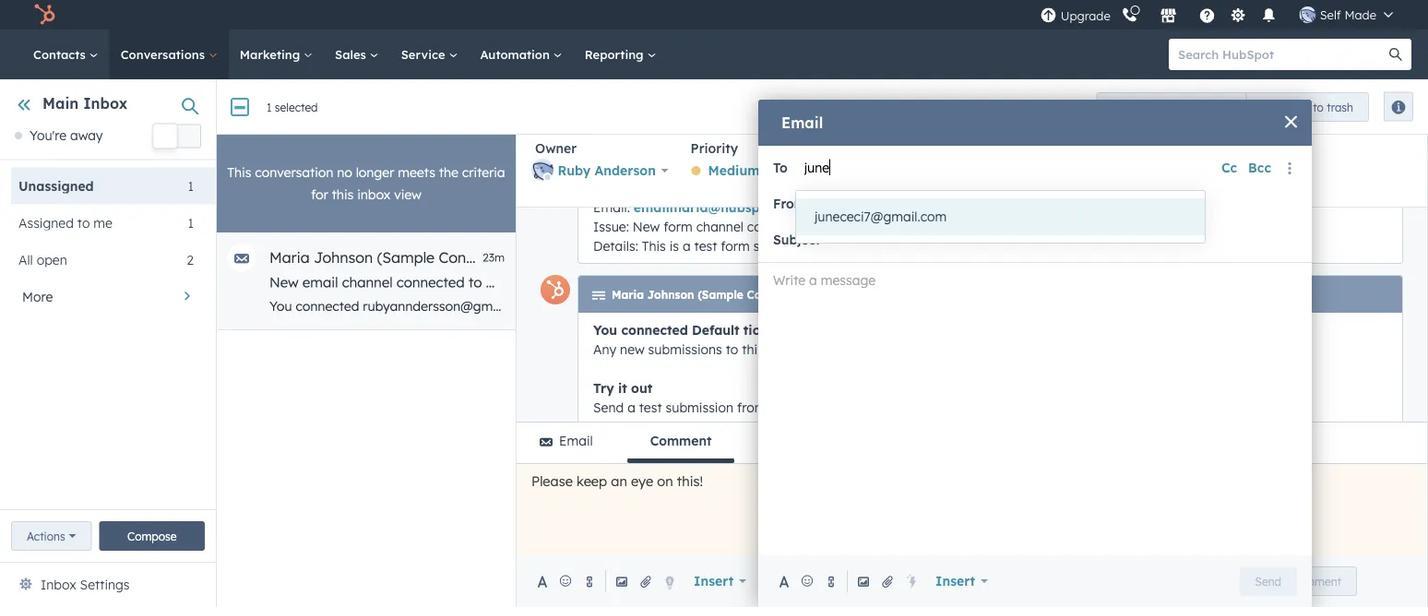 Task type: describe. For each thing, give the bounding box(es) containing it.
hubspot
[[486, 274, 543, 291]]

team.
[[854, 457, 889, 473]]

upgrade
[[1061, 8, 1111, 24]]

main
[[42, 94, 79, 113]]

submission inside 'try it out send a test submission from any page where your form is published.'
[[666, 399, 734, 415]]

test inside 'try it out send a test submission from any page where your form is published.'
[[639, 399, 662, 415]]

0 horizontal spatial your
[[823, 457, 850, 473]]

close image
[[1285, 116, 1297, 128]]

it inside 'try it out send a test submission from any page where your form is published.'
[[618, 380, 627, 396]]

assign
[[593, 457, 633, 473]]

+ 3 more
[[911, 173, 967, 189]]

inbox inside "link"
[[41, 577, 76, 593]]

toolbar containing owner
[[532, 140, 1413, 199]]

issue:
[[593, 218, 629, 234]]

comment
[[650, 433, 712, 449]]

cc
[[1221, 160, 1237, 176]]

(
[[924, 196, 929, 212]]

appear for (nov
[[851, 341, 896, 357]]

1 horizontal spatial submissions
[[729, 457, 803, 473]]

channel inside email: emailmaria@hubspot.com issue: new form channel connected details: this is a test form submission
[[696, 218, 744, 234]]

keep
[[577, 473, 607, 489]]

insert for send
[[936, 573, 975, 589]]

add comment group
[[1252, 567, 1357, 596]]

ruby anderson image
[[1300, 6, 1316, 23]]

sent
[[638, 298, 664, 314]]

do inside new email channel connected to hubspot you connected rubyanndersson@gmail.com any new emails sent to this address will also appear here. choose what you'd like to do next:  try it out send yourself an email at <a href = 'mailto:ru
[[1052, 298, 1068, 314]]

bcc
[[1248, 160, 1271, 176]]

new form channel connected heading
[[517, 79, 1428, 135]]

medium button
[[691, 159, 784, 180]]

tickets.
[[947, 341, 990, 357]]

an inside new email channel connected to hubspot you connected rubyanndersson@gmail.com any new emails sent to this address will also appear here. choose what you'd like to do next:  try it out send yourself an email at <a href = 'mailto:ru
[[1248, 298, 1264, 314]]

eye
[[631, 473, 653, 489]]

criteria
[[462, 164, 505, 180]]

test inside email: emailmaria@hubspot.com issue: new form channel connected details: this is a test form submission
[[694, 238, 717, 254]]

maria inside row
[[269, 248, 310, 267]]

priority
[[691, 140, 738, 156]]

product
[[816, 174, 860, 188]]

choose inside new email channel connected to hubspot you connected rubyanndersson@gmail.com any new emails sent to this address will also appear here. choose what you'd like to do next:  try it out send yourself an email at <a href = 'mailto:ru
[[893, 298, 938, 314]]

address
[[709, 298, 757, 314]]

help button
[[1192, 0, 1223, 30]]

connected inside heading
[[712, 87, 788, 105]]

any inside the you connected default ticket form (nov 1, 2023 11:28:05 am) any new submissions to this form will also appear here as tickets. choose what you'd like to do next:
[[593, 341, 617, 357]]

1 for unassigned
[[188, 177, 194, 194]]

you'd
[[1076, 341, 1109, 357]]

here
[[899, 341, 926, 357]]

send inside 'try it out send a test submission from any page where your form is published.'
[[593, 399, 624, 415]]

0 vertical spatial email
[[302, 274, 338, 291]]

out inside 'try it out send a test submission from any page where your form is published.'
[[631, 380, 653, 396]]

)
[[1122, 196, 1127, 212]]

to left hubspot
[[469, 274, 482, 291]]

a inside email: emailmaria@hubspot.com issue: new form channel connected details: this is a test form submission
[[683, 238, 691, 254]]

1 horizontal spatial email
[[781, 113, 823, 132]]

email: emailmaria@hubspot.com issue: new form channel connected details: this is a test form submission
[[593, 199, 821, 254]]

you connected default ticket form (nov 1, 2023 11:28:05 am) any new submissions to this form will also appear here as tickets. choose what you'd like to do next:
[[593, 322, 1202, 357]]

main content containing new form channel connected
[[217, 0, 1428, 607]]

medium
[[708, 162, 760, 179]]

(sample inside row
[[377, 248, 435, 267]]

open group
[[266, 92, 391, 121]]

ticket
[[743, 322, 780, 338]]

send button
[[1240, 567, 1297, 596]]

anderson
[[595, 162, 656, 179]]

marketplaces button
[[1149, 0, 1188, 30]]

form inside 'try it out send a test submission from any page where your form is published.'
[[902, 399, 931, 415]]

self
[[1320, 7, 1341, 22]]

this for default
[[742, 341, 764, 357]]

hubspot image
[[33, 4, 55, 26]]

search image
[[1390, 48, 1402, 61]]

new for new
[[1296, 100, 1319, 113]]

compose button
[[99, 521, 205, 551]]

junececi7@gmail.com button
[[796, 198, 1205, 235]]

sales link
[[324, 30, 390, 79]]

move
[[1282, 100, 1310, 114]]

more
[[22, 288, 53, 304]]

maria johnson (sample contact) inside maria johnson (sample contact) link
[[572, 109, 785, 125]]

1 horizontal spatial inbox
[[83, 94, 128, 113]]

new for new form channel connected
[[572, 87, 605, 105]]

connected inside the you connected default ticket form (nov 1, 2023 11:28:05 am) any new submissions to this form will also appear here as tickets. choose what you'd like to do next:
[[621, 322, 688, 338]]

2 vertical spatial johnson
[[648, 288, 694, 302]]

calling icon button
[[1114, 3, 1146, 27]]

you're away
[[30, 127, 103, 144]]

1 selected
[[267, 101, 318, 114]]

channel for form
[[649, 87, 707, 105]]

email button
[[517, 423, 616, 463]]

to down default
[[726, 341, 738, 357]]

please
[[532, 473, 573, 489]]

sample
[[872, 196, 920, 212]]

insert button for add comment
[[682, 563, 758, 600]]

11:28 am
[[817, 288, 862, 302]]

close conversation
[[1133, 100, 1231, 114]]

this!
[[677, 473, 703, 489]]

2 horizontal spatial maria
[[612, 288, 644, 302]]

Search HubSpot search field
[[1169, 39, 1395, 70]]

you'd
[[976, 298, 1009, 314]]

published.
[[948, 399, 1009, 415]]

on
[[657, 473, 673, 489]]

new form channel connected link
[[572, 87, 810, 107]]

shopifiy
[[815, 196, 868, 212]]

try it out send a test submission from any page where your form is published.
[[593, 380, 1013, 415]]

comment
[[1292, 574, 1342, 588]]

2 vertical spatial maria johnson (sample contact)
[[612, 288, 794, 302]]

settings image
[[1230, 8, 1247, 24]]

send inside new email channel connected to hubspot you connected rubyanndersson@gmail.com any new emails sent to this address will also appear here. choose what you'd like to do next:  try it out send yourself an email at <a href = 'mailto:ru
[[1162, 298, 1193, 314]]

send inside button
[[1255, 574, 1282, 588]]

away
[[70, 127, 103, 144]]

meets
[[398, 164, 435, 180]]

you inside the you connected default ticket form (nov 1, 2023 11:28:05 am) any new submissions to this form will also appear here as tickets. choose what you'd like to do next:
[[593, 322, 617, 338]]

0 vertical spatial 1
[[267, 101, 272, 114]]

also for hubspot
[[784, 298, 809, 314]]

the
[[439, 164, 459, 180]]

bcc button
[[1248, 157, 1271, 179]]

close conversation button
[[1097, 92, 1247, 122]]

2 vertical spatial contact)
[[747, 288, 794, 302]]

made
[[1345, 7, 1377, 22]]

move to trash button
[[1246, 92, 1369, 122]]

inbox settings
[[41, 577, 130, 593]]

shopifiy sample ( rubyanndersson@gmail.com )
[[815, 196, 1127, 212]]

to right sent
[[668, 298, 680, 314]]

yourself
[[1196, 298, 1245, 314]]

to right you'd
[[1036, 298, 1049, 314]]

all open
[[18, 251, 67, 267]]

contact) inside new form channel connected heading
[[730, 109, 785, 125]]

=
[[1367, 298, 1374, 314]]

selected
[[275, 101, 318, 114]]

help image
[[1199, 8, 1216, 25]]

3
[[923, 173, 930, 189]]

you're away image
[[15, 132, 22, 139]]

marketing
[[240, 47, 304, 62]]

emailmaria@hubspot.com link
[[634, 199, 804, 215]]

sales
[[335, 47, 370, 62]]

conversation for close
[[1164, 100, 1231, 114]]

junececi7@gmail.com list box
[[796, 191, 1205, 243]]

emails
[[595, 298, 635, 314]]

ruby anderson button
[[532, 157, 669, 185]]

new button
[[1280, 92, 1346, 121]]

what inside the you connected default ticket form (nov 1, 2023 11:28:05 am) any new submissions to this form will also appear here as tickets. choose what you'd like to do next:
[[1043, 341, 1073, 357]]

here.
[[860, 298, 889, 314]]

href
[[1339, 298, 1363, 314]]

link opens in a new window image
[[792, 90, 806, 105]]

compose
[[127, 529, 177, 543]]

23m
[[483, 250, 505, 264]]

self made
[[1320, 7, 1377, 22]]

email from maria johnson (sample contact) with subject new email channel connected to hubspot row
[[217, 233, 1428, 330]]

next: inside new email channel connected to hubspot you connected rubyanndersson@gmail.com any new emails sent to this address will also appear here. choose what you'd like to do next:  try it out send yourself an email at <a href = 'mailto:ru
[[1072, 298, 1101, 314]]



Task type: locate. For each thing, give the bounding box(es) containing it.
connected inside email: emailmaria@hubspot.com issue: new form channel connected details: this is a test form submission
[[747, 218, 811, 234]]

Open button
[[266, 92, 325, 121]]

choose right tickets.
[[994, 341, 1039, 357]]

0 vertical spatial will
[[761, 298, 780, 314]]

this conversation no longer meets the criteria for this inbox view
[[227, 164, 505, 203]]

also inside new email channel connected to hubspot you connected rubyanndersson@gmail.com any new emails sent to this address will also appear here. choose what you'd like to do next:  try it out send yourself an email at <a href = 'mailto:ru
[[784, 298, 809, 314]]

0 horizontal spatial any
[[540, 298, 563, 314]]

settings link
[[1227, 5, 1250, 24]]

channel for email
[[342, 274, 393, 291]]

(sample inside new form channel connected heading
[[672, 109, 726, 125]]

service
[[401, 47, 449, 62]]

submissions
[[648, 341, 722, 357], [729, 457, 803, 473]]

0 horizontal spatial an
[[611, 473, 627, 489]]

0 horizontal spatial also
[[784, 298, 809, 314]]

johnson up default
[[648, 288, 694, 302]]

a inside 'try it out send a test submission from any page where your form is published.'
[[628, 399, 636, 415]]

0 vertical spatial this
[[332, 186, 354, 203]]

contact) up priority
[[730, 109, 785, 125]]

(nov
[[819, 322, 850, 338]]

1 vertical spatial is
[[934, 399, 944, 415]]

1 vertical spatial inbox
[[41, 577, 76, 593]]

0 vertical spatial from
[[808, 109, 837, 125]]

1 vertical spatial an
[[611, 473, 627, 489]]

choose up 11:28:05
[[893, 298, 938, 314]]

what
[[942, 298, 972, 314], [1043, 341, 1073, 357]]

this up default
[[684, 298, 705, 314]]

email up keep
[[559, 433, 593, 449]]

from inside 'try it out send a test submission from any page where your form is published.'
[[737, 399, 766, 415]]

0 vertical spatial next:
[[1072, 298, 1101, 314]]

insert button
[[682, 563, 758, 600], [924, 563, 1000, 600]]

like inside the you connected default ticket form (nov 1, 2023 11:28:05 am) any new submissions to this form will also appear here as tickets. choose what you'd like to do next:
[[1113, 341, 1133, 357]]

1 horizontal spatial you
[[593, 322, 617, 338]]

1 vertical spatial send
[[593, 399, 624, 415]]

1 horizontal spatial choose
[[994, 341, 1039, 357]]

(sample up default
[[698, 288, 743, 302]]

this down ticket
[[742, 341, 764, 357]]

0 vertical spatial what
[[942, 298, 972, 314]]

your
[[871, 399, 898, 415], [823, 457, 850, 473]]

this inside new email channel connected to hubspot you connected rubyanndersson@gmail.com any new emails sent to this address will also appear here. choose what you'd like to do next:  try it out send yourself an email at <a href = 'mailto:ru
[[684, 298, 705, 314]]

for
[[311, 186, 328, 203]]

1 vertical spatial you
[[593, 322, 617, 338]]

new form channel connected
[[572, 87, 788, 105]]

do right you'd
[[1153, 341, 1169, 357]]

marketing link
[[229, 30, 324, 79]]

will for hubspot
[[761, 298, 780, 314]]

1 vertical spatial this
[[684, 298, 705, 314]]

contact) up ticket
[[747, 288, 794, 302]]

assigned to me
[[18, 214, 113, 231]]

1 horizontal spatial email
[[1267, 298, 1301, 314]]

hubspot link
[[22, 4, 69, 26]]

new down emails
[[620, 341, 645, 357]]

0 horizontal spatial this
[[332, 186, 354, 203]]

what left you'd
[[1043, 341, 1073, 357]]

maria johnson (sample contact) down inbox
[[269, 248, 499, 267]]

0 horizontal spatial is
[[670, 238, 679, 254]]

0 horizontal spatial submissions
[[648, 341, 722, 357]]

like right you'd
[[1012, 298, 1033, 314]]

any
[[540, 298, 563, 314], [593, 341, 617, 357]]

'mailto:ru
[[1377, 298, 1428, 314]]

main inbox
[[42, 94, 128, 113]]

it up the assign
[[618, 380, 627, 396]]

is inside email: emailmaria@hubspot.com issue: new form channel connected details: this is a test form submission
[[670, 238, 679, 254]]

try inside new email channel connected to hubspot you connected rubyanndersson@gmail.com any new emails sent to this address will also appear here. choose what you'd like to do next:  try it out send yourself an email at <a href = 'mailto:ru
[[1105, 298, 1123, 314]]

rubyanndersson@gmail.com inside new email channel connected to hubspot you connected rubyanndersson@gmail.com any new emails sent to this address will also appear here. choose what you'd like to do next:  try it out send yourself an email at <a href = 'mailto:ru
[[363, 298, 537, 314]]

an left the eye
[[611, 473, 627, 489]]

will up ticket
[[761, 298, 780, 314]]

what inside new email channel connected to hubspot you connected rubyanndersson@gmail.com any new emails sent to this address will also appear here. choose what you'd like to do next:  try it out send yourself an email at <a href = 'mailto:ru
[[942, 298, 972, 314]]

toolbar
[[532, 140, 1413, 199]]

it inside new email channel connected to hubspot you connected rubyanndersson@gmail.com any new emails sent to this address will also appear here. choose what you'd like to do next:  try it out send yourself an email at <a href = 'mailto:ru
[[1127, 298, 1135, 314]]

email:
[[593, 199, 630, 215]]

johnson down 'for' at top
[[314, 248, 373, 267]]

out
[[1138, 298, 1158, 314], [631, 380, 653, 396]]

contacts link
[[22, 30, 110, 79]]

1 horizontal spatial test
[[694, 238, 717, 254]]

next: up you'd
[[1072, 298, 1101, 314]]

rubyanndersson@gmail.com down more
[[933, 196, 1118, 212]]

1 horizontal spatial maria
[[572, 109, 610, 125]]

maria johnson (sample contact) inside email from maria johnson (sample contact) with subject new email channel connected to hubspot row
[[269, 248, 499, 267]]

this for channel
[[684, 298, 705, 314]]

new inside new email channel connected to hubspot you connected rubyanndersson@gmail.com any new emails sent to this address will also appear here. choose what you'd like to do next:  try it out send yourself an email at <a href = 'mailto:ru
[[567, 298, 592, 314]]

new for new email channel connected to hubspot you connected rubyanndersson@gmail.com any new emails sent to this address will also appear here. choose what you'd like to do next:  try it out send yourself an email at <a href = 'mailto:ru
[[269, 274, 299, 291]]

trash
[[1327, 100, 1354, 114]]

from up "category" on the right of the page
[[808, 109, 837, 125]]

+
[[911, 173, 919, 189]]

automation link
[[469, 30, 574, 79]]

try up "email" button
[[593, 380, 614, 396]]

maria inside new form channel connected heading
[[572, 109, 610, 125]]

2 vertical spatial channel
[[342, 274, 393, 291]]

1 vertical spatial channel
[[696, 218, 744, 234]]

no
[[337, 164, 352, 180]]

this down no
[[332, 186, 354, 203]]

None field
[[804, 149, 840, 186]]

conversation right close on the top right of page
[[1164, 100, 1231, 114]]

appear for hubspot
[[812, 298, 856, 314]]

menu containing self made
[[1039, 0, 1406, 30]]

1 vertical spatial email
[[1267, 298, 1301, 314]]

0 horizontal spatial conversation
[[255, 164, 333, 180]]

next: inside the you connected default ticket form (nov 1, 2023 11:28:05 am) any new submissions to this form will also appear here as tickets. choose what you'd like to do next:
[[1172, 341, 1202, 357]]

0 vertical spatial out
[[1138, 298, 1158, 314]]

any inside new email channel connected to hubspot you connected rubyanndersson@gmail.com any new emails sent to this address will also appear here. choose what you'd like to do next:  try it out send yourself an email at <a href = 'mailto:ru
[[540, 298, 563, 314]]

group down search button
[[1346, 92, 1413, 121]]

1 horizontal spatial from
[[808, 109, 837, 125]]

a up the assign
[[628, 399, 636, 415]]

try up you'd
[[1105, 298, 1123, 314]]

0 vertical spatial this
[[227, 164, 251, 180]]

0 vertical spatial any
[[540, 298, 563, 314]]

will down (nov
[[800, 341, 819, 357]]

rubyanndersson@gmail.com down 23m
[[363, 298, 537, 314]]

this inside this conversation no longer meets the criteria for this inbox view
[[227, 164, 251, 180]]

channel
[[649, 87, 707, 105], [696, 218, 744, 234], [342, 274, 393, 291]]

0 vertical spatial like
[[1012, 298, 1033, 314]]

2 horizontal spatial this
[[742, 341, 764, 357]]

also inside the you connected default ticket form (nov 1, 2023 11:28:05 am) any new submissions to this form will also appear here as tickets. choose what you'd like to do next:
[[823, 341, 848, 357]]

settings
[[80, 577, 130, 593]]

submissions inside the you connected default ticket form (nov 1, 2023 11:28:05 am) any new submissions to this form will also appear here as tickets. choose what you'd like to do next:
[[648, 341, 722, 357]]

maria johnson (sample contact) down new form channel connected
[[572, 109, 785, 125]]

1 insert button from the left
[[682, 563, 758, 600]]

do inside the you connected default ticket form (nov 1, 2023 11:28:05 am) any new submissions to this form will also appear here as tickets. choose what you'd like to do next:
[[1153, 341, 1169, 357]]

form inside heading
[[609, 87, 644, 105]]

1 insert from the left
[[694, 573, 734, 589]]

open
[[281, 100, 310, 113]]

an right 'yourself'
[[1248, 298, 1264, 314]]

2 insert button from the left
[[924, 563, 1000, 600]]

like inside new email channel connected to hubspot you connected rubyanndersson@gmail.com any new emails sent to this address will also appear here. choose what you'd like to do next:  try it out send yourself an email at <a href = 'mailto:ru
[[1012, 298, 1033, 314]]

any down emails
[[593, 341, 617, 357]]

your right where
[[871, 399, 898, 415]]

conversation up 'for' at top
[[255, 164, 333, 180]]

0 horizontal spatial do
[[1052, 298, 1068, 314]]

conversation
[[1164, 100, 1231, 114], [255, 164, 333, 180]]

channel down emailmaria@hubspot.com link in the top of the page
[[696, 218, 744, 234]]

1
[[267, 101, 272, 114], [188, 177, 194, 194], [188, 214, 194, 231]]

1 vertical spatial appear
[[851, 341, 896, 357]]

maria johnson (sample contact) up default
[[612, 288, 794, 302]]

new inside email: emailmaria@hubspot.com issue: new form channel connected details: this is a test form submission
[[633, 218, 660, 234]]

0 horizontal spatial insert
[[694, 573, 734, 589]]

0 horizontal spatial insert button
[[682, 563, 758, 600]]

add
[[1268, 574, 1289, 588]]

unassigned
[[18, 177, 94, 194]]

1 horizontal spatial this
[[684, 298, 705, 314]]

0 vertical spatial rubyanndersson@gmail.com
[[933, 196, 1118, 212]]

your inside 'try it out send a test submission from any page where your form is published.'
[[871, 399, 898, 415]]

like right you'd
[[1113, 341, 1133, 357]]

submission down from at the top of page
[[754, 238, 821, 254]]

this inside this conversation no longer meets the criteria for this inbox view
[[332, 186, 354, 203]]

submission inside email: emailmaria@hubspot.com issue: new form channel connected details: this is a test form submission
[[754, 238, 821, 254]]

0 horizontal spatial rubyanndersson@gmail.com
[[363, 298, 537, 314]]

0 vertical spatial appear
[[812, 298, 856, 314]]

new inside popup button
[[1296, 100, 1319, 113]]

new inside new email channel connected to hubspot you connected rubyanndersson@gmail.com any new emails sent to this address will also appear here. choose what you'd like to do next:  try it out send yourself an email at <a href = 'mailto:ru
[[269, 274, 299, 291]]

is left published.
[[934, 399, 944, 415]]

owner
[[535, 140, 577, 156]]

inbox left settings
[[41, 577, 76, 593]]

to left the me
[[77, 214, 90, 231]]

1 horizontal spatial insert button
[[924, 563, 1000, 600]]

from
[[773, 196, 806, 212]]

0 vertical spatial you
[[269, 298, 292, 314]]

2023
[[868, 322, 898, 338]]

0 vertical spatial new
[[567, 298, 592, 314]]

to left team.
[[807, 457, 820, 473]]

also for (nov
[[823, 341, 848, 357]]

1 vertical spatial will
[[800, 341, 819, 357]]

will inside new email channel connected to hubspot you connected rubyanndersson@gmail.com any new emails sent to this address will also appear here. choose what you'd like to do next:  try it out send yourself an email at <a href = 'mailto:ru
[[761, 298, 780, 314]]

1 horizontal spatial any
[[593, 341, 617, 357]]

do
[[1052, 298, 1068, 314], [1153, 341, 1169, 357]]

2 insert from the left
[[936, 573, 975, 589]]

maria johnson (sample contact) link
[[572, 109, 805, 126]]

1 vertical spatial submission
[[666, 399, 734, 415]]

group
[[1346, 92, 1413, 121], [1097, 92, 1369, 122]]

contact)
[[730, 109, 785, 125], [439, 248, 499, 267], [747, 288, 794, 302]]

submission up comment in the bottom of the page
[[666, 399, 734, 415]]

channel down inbox
[[342, 274, 393, 291]]

0 vertical spatial (sample
[[672, 109, 726, 125]]

email inside "email" button
[[559, 433, 593, 449]]

inbox
[[83, 94, 128, 113], [41, 577, 76, 593]]

self made button
[[1289, 0, 1404, 30]]

submissions down default
[[648, 341, 722, 357]]

junececi7@gmail.com
[[815, 209, 947, 225]]

1 vertical spatial 1
[[188, 177, 194, 194]]

1 horizontal spatial your
[[871, 399, 898, 415]]

None text field
[[828, 221, 1286, 258]]

submissions down any on the bottom of the page
[[729, 457, 803, 473]]

this inside the you connected default ticket form (nov 1, 2023 11:28:05 am) any new submissions to this form will also appear here as tickets. choose what you'd like to do next:
[[742, 341, 764, 357]]

email down 'for' at top
[[302, 274, 338, 291]]

1 vertical spatial maria johnson (sample contact)
[[269, 248, 499, 267]]

0 vertical spatial email
[[781, 113, 823, 132]]

from
[[808, 109, 837, 125], [737, 399, 766, 415]]

view
[[394, 186, 422, 203]]

assigned
[[18, 214, 74, 231]]

1 for assigned to me
[[188, 214, 194, 231]]

next:
[[1072, 298, 1101, 314], [1172, 341, 1202, 357]]

test down the emailmaria@hubspot.com
[[694, 238, 717, 254]]

0 horizontal spatial like
[[1012, 298, 1033, 314]]

0 horizontal spatial send
[[593, 399, 624, 415]]

1 horizontal spatial conversation
[[1164, 100, 1231, 114]]

1 horizontal spatial out
[[1138, 298, 1158, 314]]

main content
[[217, 0, 1428, 607]]

to left trash on the top right of page
[[1313, 100, 1324, 114]]

1 horizontal spatial try
[[1105, 298, 1123, 314]]

where
[[831, 399, 867, 415]]

0 vertical spatial send
[[1162, 298, 1193, 314]]

to right you'd
[[1137, 341, 1149, 357]]

notifications image
[[1261, 8, 1278, 25]]

johnson inside row
[[314, 248, 373, 267]]

test up comment in the bottom of the page
[[639, 399, 662, 415]]

(sample down view
[[377, 248, 435, 267]]

open
[[37, 251, 67, 267]]

any down hubspot
[[540, 298, 563, 314]]

category
[[800, 140, 859, 156]]

calling icon image
[[1122, 7, 1138, 24]]

email left at
[[1267, 298, 1301, 314]]

what up am)
[[942, 298, 972, 314]]

insert button for send
[[924, 563, 1000, 600]]

0 vertical spatial maria johnson (sample contact)
[[572, 109, 785, 125]]

1 vertical spatial from
[[737, 399, 766, 415]]

add comment button
[[1252, 567, 1357, 596]]

actions button
[[11, 521, 92, 551]]

contact) up hubspot
[[439, 248, 499, 267]]

out left 'yourself'
[[1138, 298, 1158, 314]]

to inside move to trash button
[[1313, 100, 1324, 114]]

default
[[692, 322, 740, 338]]

try inside 'try it out send a test submission from any page where your form is published.'
[[593, 380, 614, 396]]

0 horizontal spatial it
[[618, 380, 627, 396]]

email down link opens in a new window image
[[781, 113, 823, 132]]

0 horizontal spatial will
[[761, 298, 780, 314]]

+ 3 more button
[[899, 162, 979, 199]]

1 horizontal spatial also
[[823, 341, 848, 357]]

0 vertical spatial contact)
[[730, 109, 785, 125]]

None button
[[324, 92, 391, 121]]

1 horizontal spatial submission
[[754, 238, 821, 254]]

conversation for this
[[255, 164, 333, 180]]

1 vertical spatial maria
[[269, 248, 310, 267]]

comment button
[[627, 423, 735, 463]]

johnson inside new form channel connected heading
[[614, 109, 668, 125]]

will for (nov
[[800, 341, 819, 357]]

conversations
[[121, 47, 208, 62]]

contact) inside row
[[439, 248, 499, 267]]

channel up maria johnson (sample contact) link
[[649, 87, 707, 105]]

2 vertical spatial maria
[[612, 288, 644, 302]]

it left 'yourself'
[[1127, 298, 1135, 314]]

next: down 'yourself'
[[1172, 341, 1202, 357]]

issue
[[863, 174, 891, 188]]

group up the cc
[[1097, 92, 1369, 122]]

2 vertical spatial this
[[742, 341, 764, 357]]

0 vertical spatial submission
[[754, 238, 821, 254]]

appear down 2023
[[851, 341, 896, 357]]

johnson down new form channel connected
[[614, 109, 668, 125]]

contacts
[[33, 47, 89, 62]]

upgrade image
[[1041, 8, 1057, 24]]

group inside new form channel connected heading
[[1346, 92, 1413, 121]]

from inside new form channel connected heading
[[808, 109, 837, 125]]

service link
[[390, 30, 469, 79]]

send
[[1162, 298, 1193, 314], [593, 399, 624, 415], [1255, 574, 1282, 588]]

also left 11:28
[[784, 298, 809, 314]]

channel inside new email channel connected to hubspot you connected rubyanndersson@gmail.com any new emails sent to this address will also appear here. choose what you'd like to do next:  try it out send yourself an email at <a href = 'mailto:ru
[[342, 274, 393, 291]]

2 vertical spatial 1
[[188, 214, 194, 231]]

a
[[683, 238, 691, 254], [628, 399, 636, 415]]

0 vertical spatial submissions
[[648, 341, 722, 357]]

<a
[[1321, 298, 1335, 314]]

appear inside new email channel connected to hubspot you connected rubyanndersson@gmail.com any new emails sent to this address will also appear here. choose what you'd like to do next:  try it out send yourself an email at <a href = 'mailto:ru
[[812, 298, 856, 314]]

0 vertical spatial your
[[871, 399, 898, 415]]

at
[[1304, 298, 1317, 314]]

will inside the you connected default ticket form (nov 1, 2023 11:28:05 am) any new submissions to this form will also appear here as tickets. choose what you'd like to do next:
[[800, 341, 819, 357]]

1 horizontal spatial rubyanndersson@gmail.com
[[933, 196, 1118, 212]]

like
[[1012, 298, 1033, 314], [1113, 341, 1133, 357]]

you inside new email channel connected to hubspot you connected rubyanndersson@gmail.com any new emails sent to this address will also appear here. choose what you'd like to do next:  try it out send yourself an email at <a href = 'mailto:ru
[[269, 298, 292, 314]]

appear up (nov
[[812, 298, 856, 314]]

1 vertical spatial next:
[[1172, 341, 1202, 357]]

2 vertical spatial send
[[1255, 574, 1282, 588]]

menu
[[1039, 0, 1406, 30]]

rubyanndersson@gmail.com
[[933, 196, 1118, 212], [363, 298, 537, 314]]

inbox up away
[[83, 94, 128, 113]]

link opens in a new window image inside new form channel connected link
[[792, 89, 806, 107]]

1 horizontal spatial do
[[1153, 341, 1169, 357]]

incoming
[[637, 457, 693, 473]]

0 vertical spatial a
[[683, 238, 691, 254]]

1 horizontal spatial this
[[642, 238, 666, 254]]

new inside the you connected default ticket form (nov 1, 2023 11:28:05 am) any new submissions to this form will also appear here as tickets. choose what you'd like to do next:
[[620, 341, 645, 357]]

0 horizontal spatial new
[[567, 298, 592, 314]]

as
[[929, 341, 943, 357]]

actions
[[27, 529, 65, 543]]

notifications button
[[1254, 0, 1285, 30]]

maria johnson (sample contact)
[[572, 109, 785, 125], [269, 248, 499, 267], [612, 288, 794, 302]]

insert for add comment
[[694, 573, 734, 589]]

any
[[770, 399, 792, 415]]

group containing close conversation
[[1097, 92, 1369, 122]]

appear inside the you connected default ticket form (nov 1, 2023 11:28:05 am) any new submissions to this form will also appear here as tickets. choose what you'd like to do next:
[[851, 341, 896, 357]]

choose inside the you connected default ticket form (nov 1, 2023 11:28:05 am) any new submissions to this form will also appear here as tickets. choose what you'd like to do next:
[[994, 341, 1039, 357]]

channel inside heading
[[649, 87, 707, 105]]

1 vertical spatial (sample
[[377, 248, 435, 267]]

new left emails
[[567, 298, 592, 314]]

0 horizontal spatial this
[[227, 164, 251, 180]]

2 vertical spatial (sample
[[698, 288, 743, 302]]

link opens in a new window image
[[792, 89, 806, 107], [788, 111, 801, 126], [788, 112, 801, 125]]

conversation inside this conversation no longer meets the criteria for this inbox view
[[255, 164, 333, 180]]

1 vertical spatial conversation
[[255, 164, 333, 180]]

0 horizontal spatial submission
[[666, 399, 734, 415]]

0 vertical spatial johnson
[[614, 109, 668, 125]]

this inside email: emailmaria@hubspot.com issue: new form channel connected details: this is a test form submission
[[642, 238, 666, 254]]

1 horizontal spatial it
[[1127, 298, 1135, 314]]

close
[[1133, 100, 1161, 114]]

0 vertical spatial an
[[1248, 298, 1264, 314]]

is
[[670, 238, 679, 254], [934, 399, 944, 415]]

0 vertical spatial it
[[1127, 298, 1135, 314]]

out up comment in the bottom of the page
[[631, 380, 653, 396]]

0 horizontal spatial maria
[[269, 248, 310, 267]]

marketplaces image
[[1160, 8, 1177, 25]]

0 horizontal spatial email
[[302, 274, 338, 291]]

1 vertical spatial rubyanndersson@gmail.com
[[363, 298, 537, 314]]

0 vertical spatial channel
[[649, 87, 707, 105]]

from left any on the bottom of the page
[[737, 399, 766, 415]]

also down (nov
[[823, 341, 848, 357]]

conversation inside 'button'
[[1164, 100, 1231, 114]]

maria johnson (sample contact) row group
[[217, 135, 1428, 330]]

out inside new email channel connected to hubspot you connected rubyanndersson@gmail.com any new emails sent to this address will also appear here. choose what you'd like to do next:  try it out send yourself an email at <a href = 'mailto:ru
[[1138, 298, 1158, 314]]

rubyanndersson@gmail.com inside popup button
[[933, 196, 1118, 212]]

(sample down new form channel connected link
[[672, 109, 726, 125]]

0 vertical spatial maria
[[572, 109, 610, 125]]

your left team.
[[823, 457, 850, 473]]

subject
[[773, 232, 821, 248]]

is right the details:
[[670, 238, 679, 254]]

is inside 'try it out send a test submission from any page where your form is published.'
[[934, 399, 944, 415]]

a down emailmaria@hubspot.com link in the top of the page
[[683, 238, 691, 254]]

do right you'd
[[1052, 298, 1068, 314]]

1 vertical spatial contact)
[[439, 248, 499, 267]]



Task type: vqa. For each thing, say whether or not it's contained in the screenshot.
Appear within the You connected Default ticket form (Nov 1, 2023 11:28:05 AM) Any new submissions to this form will also appear here as tickets. Choose what you'd like to do next:
yes



